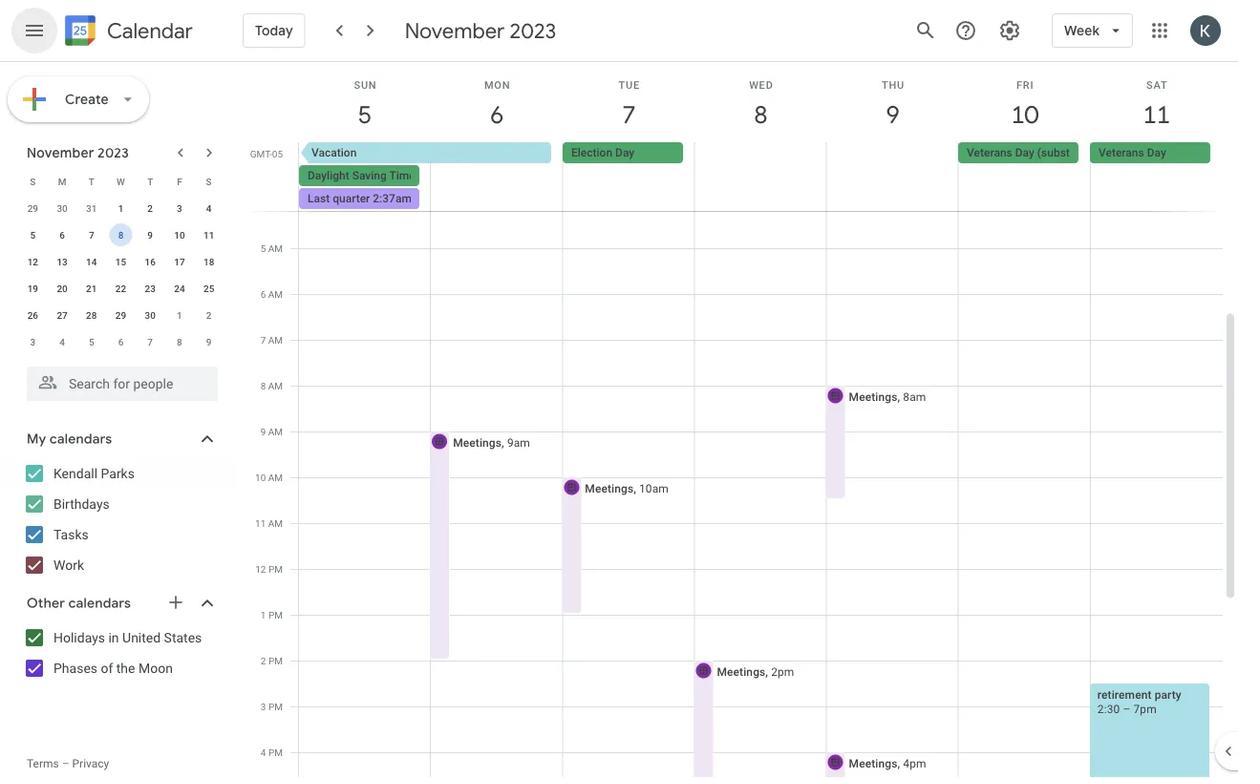 Task type: vqa. For each thing, say whether or not it's contained in the screenshot.
Today
yes



Task type: locate. For each thing, give the bounding box(es) containing it.
0 horizontal spatial day
[[615, 146, 635, 160]]

18
[[203, 256, 214, 268]]

1 s from the left
[[30, 176, 36, 187]]

2 horizontal spatial 10
[[1010, 99, 1037, 130]]

1 vertical spatial –
[[62, 758, 69, 771]]

0 horizontal spatial 3
[[30, 336, 36, 348]]

2 pm
[[261, 655, 283, 667]]

november 2023 grid
[[18, 168, 224, 355]]

22
[[115, 283, 126, 294]]

meetings for meetings , 8am
[[849, 390, 898, 404]]

1 vertical spatial 10
[[174, 229, 185, 241]]

0 vertical spatial 4
[[206, 203, 212, 214]]

3 for december 3 element
[[30, 336, 36, 348]]

9
[[885, 99, 899, 130], [147, 229, 153, 241], [206, 336, 212, 348], [260, 426, 266, 438]]

am for 9 am
[[268, 426, 283, 438]]

s right the f
[[206, 176, 212, 187]]

9 down thu
[[885, 99, 899, 130]]

1 t from the left
[[89, 176, 94, 187]]

am up 6 am
[[268, 243, 283, 254]]

11
[[1142, 99, 1169, 130], [203, 229, 214, 241], [255, 518, 266, 529]]

1 horizontal spatial veterans
[[1099, 146, 1144, 160]]

1 horizontal spatial 1
[[177, 310, 182, 321]]

2 vertical spatial 10
[[255, 472, 266, 483]]

1 am from the top
[[268, 243, 283, 254]]

19 element
[[21, 277, 44, 300]]

s
[[30, 176, 36, 187], [206, 176, 212, 187]]

0 vertical spatial 10
[[1010, 99, 1037, 130]]

calendars up in
[[68, 595, 131, 612]]

, for 9am
[[502, 436, 504, 449]]

november 2023 up m
[[27, 144, 129, 161]]

24
[[174, 283, 185, 294]]

1 horizontal spatial 2
[[206, 310, 212, 321]]

17
[[174, 256, 185, 268]]

0 horizontal spatial 10
[[174, 229, 185, 241]]

23 element
[[139, 277, 162, 300]]

6 down mon on the top of page
[[489, 99, 503, 130]]

1 vertical spatial 1
[[177, 310, 182, 321]]

meetings , 2pm
[[717, 665, 794, 679]]

8
[[753, 99, 767, 130], [118, 229, 124, 241], [177, 336, 182, 348], [260, 380, 266, 392]]

1 horizontal spatial –
[[1123, 703, 1131, 716]]

cell
[[299, 19, 431, 779], [429, 19, 563, 779], [561, 19, 695, 779], [693, 19, 827, 779], [825, 19, 959, 779], [959, 19, 1091, 779], [1090, 19, 1223, 779], [298, 142, 563, 211], [431, 142, 563, 211], [695, 142, 826, 211], [826, 142, 958, 211]]

2 horizontal spatial 11
[[1142, 99, 1169, 130]]

2 horizontal spatial 2
[[261, 655, 266, 667]]

day down 10 link
[[1015, 146, 1035, 160]]

0 horizontal spatial t
[[89, 176, 94, 187]]

2 vertical spatial 2
[[261, 655, 266, 667]]

1 horizontal spatial november
[[405, 17, 505, 44]]

2 up 16 element
[[147, 203, 153, 214]]

3
[[177, 203, 182, 214], [30, 336, 36, 348], [261, 701, 266, 713]]

meetings left 4pm
[[849, 757, 898, 771]]

other calendars
[[27, 595, 131, 612]]

2 down the 1 pm in the left bottom of the page
[[261, 655, 266, 667]]

am down 8 am
[[268, 426, 283, 438]]

0 horizontal spatial 12
[[27, 256, 38, 268]]

0 vertical spatial calendars
[[50, 431, 112, 448]]

sun
[[354, 79, 377, 91]]

vacation button
[[298, 142, 551, 163]]

pm up the 1 pm in the left bottom of the page
[[268, 564, 283, 575]]

5 up 6 am
[[260, 243, 266, 254]]

pm for 3 pm
[[268, 701, 283, 713]]

1 vertical spatial 12
[[255, 564, 266, 575]]

gmt-05
[[250, 148, 283, 160]]

12 for 12 pm
[[255, 564, 266, 575]]

7 down october 31 element
[[89, 229, 94, 241]]

11 down sat
[[1142, 99, 1169, 130]]

2 horizontal spatial 1
[[261, 610, 266, 621]]

27
[[57, 310, 68, 321]]

am for 8 am
[[268, 380, 283, 392]]

veterans day button
[[1090, 142, 1210, 163]]

1 down 12 pm
[[261, 610, 266, 621]]

30 down m
[[57, 203, 68, 214]]

11 down '10 am' on the bottom of page
[[255, 518, 266, 529]]

november up m
[[27, 144, 94, 161]]

2 horizontal spatial 4
[[261, 747, 266, 759]]

12 down 11 am
[[255, 564, 266, 575]]

6 inside the mon 6
[[489, 99, 503, 130]]

december 8 element
[[168, 331, 191, 353]]

5
[[357, 99, 371, 130], [30, 229, 36, 241], [260, 243, 266, 254], [89, 336, 94, 348]]

pm up 4 pm
[[268, 701, 283, 713]]

5 am from the top
[[268, 426, 283, 438]]

0 horizontal spatial 11
[[203, 229, 214, 241]]

6 up the 7 am on the top left of page
[[260, 289, 266, 300]]

30 element
[[139, 304, 162, 327]]

am up 9 am at the left of page
[[268, 380, 283, 392]]

t
[[89, 176, 94, 187], [147, 176, 153, 187]]

20 element
[[51, 277, 74, 300]]

22 element
[[109, 277, 132, 300]]

4 am from the top
[[268, 380, 283, 392]]

gmt-
[[250, 148, 272, 160]]

row containing meetings
[[290, 19, 1223, 779]]

4 up "11" element
[[206, 203, 212, 214]]

pm for 4 pm
[[268, 747, 283, 759]]

calendars up kendall
[[50, 431, 112, 448]]

10 am
[[255, 472, 283, 483]]

1 vertical spatial 2
[[206, 310, 212, 321]]

, left '10am'
[[634, 482, 636, 495]]

0 vertical spatial –
[[1123, 703, 1131, 716]]

1 vertical spatial 29
[[115, 310, 126, 321]]

0 horizontal spatial november 2023
[[27, 144, 129, 161]]

11 element
[[197, 224, 220, 246]]

row containing vacation
[[290, 142, 1238, 211]]

, left 9am
[[502, 436, 504, 449]]

10am
[[639, 482, 669, 495]]

0 horizontal spatial 30
[[57, 203, 68, 214]]

meetings left '10am'
[[585, 482, 634, 495]]

– down the retirement
[[1123, 703, 1131, 716]]

cell containing vacation
[[298, 142, 563, 211]]

,
[[898, 390, 900, 404], [502, 436, 504, 449], [634, 482, 636, 495], [766, 665, 768, 679], [898, 757, 900, 771]]

28
[[86, 310, 97, 321]]

united
[[122, 630, 161, 646]]

2 vertical spatial 4
[[261, 747, 266, 759]]

pm down 3 pm
[[268, 747, 283, 759]]

calendar heading
[[103, 18, 193, 44]]

am up the 7 am on the top left of page
[[268, 289, 283, 300]]

day down 11 link
[[1147, 146, 1166, 160]]

2
[[147, 203, 153, 214], [206, 310, 212, 321], [261, 655, 266, 667]]

2 horizontal spatial 3
[[261, 701, 266, 713]]

6 down october 30 element
[[59, 229, 65, 241]]

1 for december 1 "element"
[[177, 310, 182, 321]]

0 horizontal spatial 2023
[[97, 144, 129, 161]]

1 horizontal spatial 11
[[255, 518, 266, 529]]

2 horizontal spatial day
[[1147, 146, 1166, 160]]

2 veterans from the left
[[1099, 146, 1144, 160]]

1 horizontal spatial 29
[[115, 310, 126, 321]]

, left 4pm
[[898, 757, 900, 771]]

day inside button
[[615, 146, 635, 160]]

3 day from the left
[[1147, 146, 1166, 160]]

grid
[[245, 19, 1238, 779]]

2 for 2 pm
[[261, 655, 266, 667]]

1 day from the left
[[615, 146, 635, 160]]

veterans
[[967, 146, 1012, 160], [1099, 146, 1144, 160]]

am for 7 am
[[268, 334, 283, 346]]

– inside "retirement party 2:30 – 7pm"
[[1123, 703, 1131, 716]]

8 down wed
[[753, 99, 767, 130]]

the
[[116, 661, 135, 676]]

10 link
[[1003, 93, 1047, 137]]

23
[[145, 283, 156, 294]]

05
[[272, 148, 283, 160]]

3 down the f
[[177, 203, 182, 214]]

1 vertical spatial 4
[[59, 336, 65, 348]]

row containing 12
[[18, 248, 224, 275]]

december 9 element
[[197, 331, 220, 353]]

5 pm from the top
[[268, 747, 283, 759]]

quarter
[[333, 192, 370, 205]]

privacy link
[[72, 758, 109, 771]]

1 vertical spatial 3
[[30, 336, 36, 348]]

1 horizontal spatial t
[[147, 176, 153, 187]]

am for 11 am
[[268, 518, 283, 529]]

0 horizontal spatial veterans
[[967, 146, 1012, 160]]

, for 2pm
[[766, 665, 768, 679]]

2 vertical spatial 11
[[255, 518, 266, 529]]

row group containing 29
[[18, 195, 224, 355]]

8 inside wed 8
[[753, 99, 767, 130]]

2023 up mon on the top of page
[[510, 17, 556, 44]]

am up 12 pm
[[268, 518, 283, 529]]

am down 9 am at the left of page
[[268, 472, 283, 483]]

11 am
[[255, 518, 283, 529]]

Search for people text field
[[38, 367, 206, 401]]

my
[[27, 431, 46, 448]]

6 am from the top
[[268, 472, 283, 483]]

, for 10am
[[634, 482, 636, 495]]

november 2023 up mon on the top of page
[[405, 17, 556, 44]]

pm down the 1 pm in the left bottom of the page
[[268, 655, 283, 667]]

10 for 10 am
[[255, 472, 266, 483]]

1 horizontal spatial day
[[1015, 146, 1035, 160]]

3 for 3 pm
[[261, 701, 266, 713]]

11 up 18
[[203, 229, 214, 241]]

2 vertical spatial 1
[[261, 610, 266, 621]]

1 up 8 cell
[[118, 203, 124, 214]]

meetings left 2pm on the right bottom
[[717, 665, 766, 679]]

7
[[621, 99, 635, 130], [89, 229, 94, 241], [260, 334, 266, 346], [147, 336, 153, 348]]

2 pm from the top
[[268, 610, 283, 621]]

1 horizontal spatial 10
[[255, 472, 266, 483]]

fri 10
[[1010, 79, 1037, 130]]

7 link
[[607, 93, 651, 137]]

12 inside 'november 2023' grid
[[27, 256, 38, 268]]

2 vertical spatial 3
[[261, 701, 266, 713]]

november 2023
[[405, 17, 556, 44], [27, 144, 129, 161]]

, left 8am
[[898, 390, 900, 404]]

pm up 2 pm on the bottom of the page
[[268, 610, 283, 621]]

0 horizontal spatial 1
[[118, 203, 124, 214]]

calendars inside other calendars dropdown button
[[68, 595, 131, 612]]

day for veterans
[[1015, 146, 1035, 160]]

row containing 29
[[18, 195, 224, 222]]

settings menu image
[[998, 19, 1021, 42]]

1 inside "element"
[[177, 310, 182, 321]]

, left 2pm on the right bottom
[[766, 665, 768, 679]]

10 inside 'november 2023' grid
[[174, 229, 185, 241]]

0 horizontal spatial 4
[[59, 336, 65, 348]]

retirement
[[1098, 688, 1152, 702]]

7 am
[[260, 334, 283, 346]]

0 vertical spatial 29
[[27, 203, 38, 214]]

15 element
[[109, 250, 132, 273]]

2:37am
[[373, 192, 412, 205]]

veterans down 10 link
[[967, 146, 1012, 160]]

29 for "october 29" element
[[27, 203, 38, 214]]

0 vertical spatial 3
[[177, 203, 182, 214]]

day right election
[[615, 146, 635, 160]]

29
[[27, 203, 38, 214], [115, 310, 126, 321]]

10 down fri
[[1010, 99, 1037, 130]]

terms – privacy
[[27, 758, 109, 771]]

0 horizontal spatial s
[[30, 176, 36, 187]]

meetings for meetings , 9am
[[453, 436, 502, 449]]

0 vertical spatial november
[[405, 17, 505, 44]]

3 up 4 pm
[[261, 701, 266, 713]]

1 pm from the top
[[268, 564, 283, 575]]

2 for december 2 element
[[206, 310, 212, 321]]

row
[[290, 19, 1223, 779], [290, 142, 1238, 211], [18, 168, 224, 195], [18, 195, 224, 222], [18, 222, 224, 248], [18, 248, 224, 275], [18, 275, 224, 302], [18, 302, 224, 329], [18, 329, 224, 355]]

2 am from the top
[[268, 289, 283, 300]]

2 down 25 element
[[206, 310, 212, 321]]

0 vertical spatial 11
[[1142, 99, 1169, 130]]

28 element
[[80, 304, 103, 327]]

am down 6 am
[[268, 334, 283, 346]]

row containing 3
[[18, 329, 224, 355]]

16 element
[[139, 250, 162, 273]]

4 pm from the top
[[268, 701, 283, 713]]

veterans down 11 link
[[1099, 146, 1144, 160]]

21 element
[[80, 277, 103, 300]]

7pm
[[1134, 703, 1157, 716]]

10 up 17
[[174, 229, 185, 241]]

11 inside 'november 2023' grid
[[203, 229, 214, 241]]

grid containing 5
[[245, 19, 1238, 779]]

december 5 element
[[80, 331, 103, 353]]

1 vertical spatial 2023
[[97, 144, 129, 161]]

t up october 31 element
[[89, 176, 94, 187]]

meetings , 4pm
[[849, 757, 926, 771]]

3 pm
[[261, 701, 283, 713]]

s up "october 29" element
[[30, 176, 36, 187]]

17 element
[[168, 250, 191, 273]]

7 down tue
[[621, 99, 635, 130]]

0 horizontal spatial 29
[[27, 203, 38, 214]]

8 up 15 element
[[118, 229, 124, 241]]

3 down 26 element
[[30, 336, 36, 348]]

wed 8
[[749, 79, 773, 130]]

30
[[57, 203, 68, 214], [145, 310, 156, 321]]

14 element
[[80, 250, 103, 273]]

pm for 12 pm
[[268, 564, 283, 575]]

meetings for meetings , 2pm
[[717, 665, 766, 679]]

day
[[615, 146, 635, 160], [1015, 146, 1035, 160], [1147, 146, 1166, 160]]

1 vertical spatial 11
[[203, 229, 214, 241]]

december 3 element
[[21, 331, 44, 353]]

october 29 element
[[21, 197, 44, 220]]

am for 5 am
[[268, 243, 283, 254]]

row containing 26
[[18, 302, 224, 329]]

– right terms
[[62, 758, 69, 771]]

25 element
[[197, 277, 220, 300]]

1 horizontal spatial 30
[[145, 310, 156, 321]]

1 horizontal spatial 12
[[255, 564, 266, 575]]

december 4 element
[[51, 331, 74, 353]]

0 horizontal spatial november
[[27, 144, 94, 161]]

1
[[118, 203, 124, 214], [177, 310, 182, 321], [261, 610, 266, 621]]

calendars inside my calendars dropdown button
[[50, 431, 112, 448]]

row containing s
[[18, 168, 224, 195]]

create button
[[8, 76, 149, 122]]

4 down 3 pm
[[261, 747, 266, 759]]

my calendars button
[[4, 424, 237, 455]]

3 am from the top
[[268, 334, 283, 346]]

2023 up the w
[[97, 144, 129, 161]]

7 down 30 element
[[147, 336, 153, 348]]

1 vertical spatial 30
[[145, 310, 156, 321]]

9 am
[[260, 426, 283, 438]]

5 down the "sun"
[[357, 99, 371, 130]]

16
[[145, 256, 156, 268]]

None search field
[[0, 359, 237, 401]]

0 horizontal spatial 2
[[147, 203, 153, 214]]

4
[[206, 203, 212, 214], [59, 336, 65, 348], [261, 747, 266, 759]]

12 up 19
[[27, 256, 38, 268]]

my calendars
[[27, 431, 112, 448]]

meetings
[[849, 390, 898, 404], [453, 436, 502, 449], [585, 482, 634, 495], [717, 665, 766, 679], [849, 757, 898, 771]]

1 up december 8 element
[[177, 310, 182, 321]]

ends
[[418, 169, 443, 182]]

7 am from the top
[[268, 518, 283, 529]]

13
[[57, 256, 68, 268]]

10
[[1010, 99, 1037, 130], [174, 229, 185, 241], [255, 472, 266, 483]]

4 for 4 pm
[[261, 747, 266, 759]]

29 left october 30 element
[[27, 203, 38, 214]]

0 vertical spatial 30
[[57, 203, 68, 214]]

2 day from the left
[[1015, 146, 1035, 160]]

2:30
[[1098, 703, 1120, 716]]

11 link
[[1135, 93, 1179, 137]]

8 cell
[[106, 222, 136, 248]]

9 down december 2 element
[[206, 336, 212, 348]]

26 element
[[21, 304, 44, 327]]

0 horizontal spatial –
[[62, 758, 69, 771]]

8 am
[[260, 380, 283, 392]]

november up mon on the top of page
[[405, 17, 505, 44]]

0 vertical spatial november 2023
[[405, 17, 556, 44]]

20
[[57, 283, 68, 294]]

am
[[268, 243, 283, 254], [268, 289, 283, 300], [268, 334, 283, 346], [268, 380, 283, 392], [268, 426, 283, 438], [268, 472, 283, 483], [268, 518, 283, 529]]

29 for 29 element
[[115, 310, 126, 321]]

30 down 23 at the top left of the page
[[145, 310, 156, 321]]

october 30 element
[[51, 197, 74, 220]]

0 vertical spatial 2023
[[510, 17, 556, 44]]

calendars for other calendars
[[68, 595, 131, 612]]

0 vertical spatial 12
[[27, 256, 38, 268]]

t left the f
[[147, 176, 153, 187]]

2pm
[[771, 665, 794, 679]]

row group
[[18, 195, 224, 355]]

29 down 22
[[115, 310, 126, 321]]

1 horizontal spatial s
[[206, 176, 212, 187]]

1 vertical spatial november
[[27, 144, 94, 161]]

wed
[[749, 79, 773, 91]]

3 pm from the top
[[268, 655, 283, 667]]

meetings left 9am
[[453, 436, 502, 449]]

meetings left 8am
[[849, 390, 898, 404]]

18 element
[[197, 250, 220, 273]]

phases of the moon
[[54, 661, 173, 676]]

1 vertical spatial calendars
[[68, 595, 131, 612]]

4 down 27 element
[[59, 336, 65, 348]]

10 up 11 am
[[255, 472, 266, 483]]

december 2 element
[[197, 304, 220, 327]]



Task type: describe. For each thing, give the bounding box(es) containing it.
last
[[308, 192, 330, 205]]

veterans day (substitute) button
[[958, 142, 1097, 163]]

4pm
[[903, 757, 926, 771]]

26
[[27, 310, 38, 321]]

election
[[571, 146, 613, 160]]

meetings , 9am
[[453, 436, 530, 449]]

pm for 2 pm
[[268, 655, 283, 667]]

5 inside sun 5
[[357, 99, 371, 130]]

thu 9
[[882, 79, 905, 130]]

1 horizontal spatial 3
[[177, 203, 182, 214]]

1 pm
[[261, 610, 283, 621]]

pm for 1 pm
[[268, 610, 283, 621]]

meetings for meetings , 10am
[[585, 482, 634, 495]]

december 1 element
[[168, 304, 191, 327]]

9 inside the thu 9
[[885, 99, 899, 130]]

tue
[[619, 79, 640, 91]]

8 up 9 am at the left of page
[[260, 380, 266, 392]]

states
[[164, 630, 202, 646]]

parks
[[101, 466, 135, 482]]

of
[[101, 661, 113, 676]]

30 for 30 element
[[145, 310, 156, 321]]

december 7 element
[[139, 331, 162, 353]]

holidays in united states
[[54, 630, 202, 646]]

5 down "28" element at the top of the page
[[89, 336, 94, 348]]

4 pm
[[261, 747, 283, 759]]

privacy
[[72, 758, 109, 771]]

december 6 element
[[109, 331, 132, 353]]

7 inside tue 7
[[621, 99, 635, 130]]

retirement party 2:30 – 7pm
[[1098, 688, 1182, 716]]

row containing 19
[[18, 275, 224, 302]]

support image
[[954, 19, 977, 42]]

13 element
[[51, 250, 74, 273]]

f
[[177, 176, 182, 187]]

9 up '10 am' on the bottom of page
[[260, 426, 266, 438]]

1 veterans from the left
[[967, 146, 1012, 160]]

terms
[[27, 758, 59, 771]]

vacation
[[311, 146, 357, 160]]

other calendars list
[[4, 623, 237, 684]]

add other calendars image
[[166, 593, 185, 612]]

8 down december 1 "element"
[[177, 336, 182, 348]]

31
[[86, 203, 97, 214]]

daylight saving time ends button
[[299, 165, 443, 186]]

tasks
[[54, 527, 89, 543]]

row inside grid
[[290, 142, 1238, 211]]

15
[[115, 256, 126, 268]]

am for 10 am
[[268, 472, 283, 483]]

21
[[86, 283, 97, 294]]

, for 8am
[[898, 390, 900, 404]]

0 vertical spatial 1
[[118, 203, 124, 214]]

25
[[203, 283, 214, 294]]

main drawer image
[[23, 19, 46, 42]]

24 element
[[168, 277, 191, 300]]

meetings , 10am
[[585, 482, 669, 495]]

my calendars list
[[4, 459, 237, 581]]

tue 7
[[619, 79, 640, 130]]

birthdays
[[54, 496, 110, 512]]

today button
[[243, 8, 305, 54]]

week button
[[1052, 8, 1133, 54]]

1 vertical spatial november 2023
[[27, 144, 129, 161]]

other calendars button
[[4, 589, 237, 619]]

cell containing retirement party
[[1090, 19, 1223, 779]]

create
[[65, 91, 109, 108]]

calendars for my calendars
[[50, 431, 112, 448]]

party
[[1155, 688, 1182, 702]]

meetings , 8am
[[849, 390, 926, 404]]

8 link
[[739, 93, 783, 137]]

fri
[[1016, 79, 1034, 91]]

veterans day (substitute) veterans day
[[967, 146, 1166, 160]]

9am
[[507, 436, 530, 449]]

5 link
[[343, 93, 387, 137]]

w
[[117, 176, 125, 187]]

(substitute)
[[1037, 146, 1097, 160]]

27 element
[[51, 304, 74, 327]]

daylight saving time ends last quarter 2:37am
[[308, 169, 443, 205]]

kendall
[[54, 466, 97, 482]]

11 for 11 am
[[255, 518, 266, 529]]

october 31 element
[[80, 197, 103, 220]]

0 vertical spatial 2
[[147, 203, 153, 214]]

am for 6 am
[[268, 289, 283, 300]]

calendar
[[107, 18, 193, 44]]

election day
[[571, 146, 635, 160]]

12 pm
[[255, 564, 283, 575]]

5 am
[[260, 243, 283, 254]]

other
[[27, 595, 65, 612]]

sat
[[1147, 79, 1168, 91]]

19
[[27, 283, 38, 294]]

12 element
[[21, 250, 44, 273]]

6 down 29 element
[[118, 336, 124, 348]]

day for election
[[615, 146, 635, 160]]

holidays
[[54, 630, 105, 646]]

saving
[[352, 169, 387, 182]]

row containing 5
[[18, 222, 224, 248]]

5 up the '12' element in the left top of the page
[[30, 229, 36, 241]]

29 element
[[109, 304, 132, 327]]

moon
[[138, 661, 173, 676]]

1 for 1 pm
[[261, 610, 266, 621]]

sat 11
[[1142, 79, 1169, 130]]

mon
[[484, 79, 510, 91]]

today
[[255, 22, 293, 39]]

9 link
[[871, 93, 915, 137]]

last quarter 2:37am button
[[299, 188, 419, 209]]

9 up 16 element
[[147, 229, 153, 241]]

2 s from the left
[[206, 176, 212, 187]]

7 up 8 am
[[260, 334, 266, 346]]

2 t from the left
[[147, 176, 153, 187]]

calendar element
[[61, 11, 193, 54]]

6 am
[[260, 289, 283, 300]]

10 element
[[168, 224, 191, 246]]

8 inside cell
[[118, 229, 124, 241]]

8am
[[903, 390, 926, 404]]

m
[[58, 176, 66, 187]]

4 for december 4 element
[[59, 336, 65, 348]]

1 horizontal spatial 4
[[206, 203, 212, 214]]

work
[[54, 557, 84, 573]]

daylight
[[308, 169, 349, 182]]

meetings for meetings , 4pm
[[849, 757, 898, 771]]

1 horizontal spatial 2023
[[510, 17, 556, 44]]

week
[[1064, 22, 1100, 39]]

11 for "11" element
[[203, 229, 214, 241]]

12 for 12
[[27, 256, 38, 268]]

30 for october 30 element
[[57, 203, 68, 214]]

phases
[[54, 661, 97, 676]]

kendall parks
[[54, 466, 135, 482]]

, for 4pm
[[898, 757, 900, 771]]

1 horizontal spatial november 2023
[[405, 17, 556, 44]]

election day button
[[563, 142, 683, 163]]

in
[[108, 630, 119, 646]]

10 for 10 element
[[174, 229, 185, 241]]

terms link
[[27, 758, 59, 771]]



